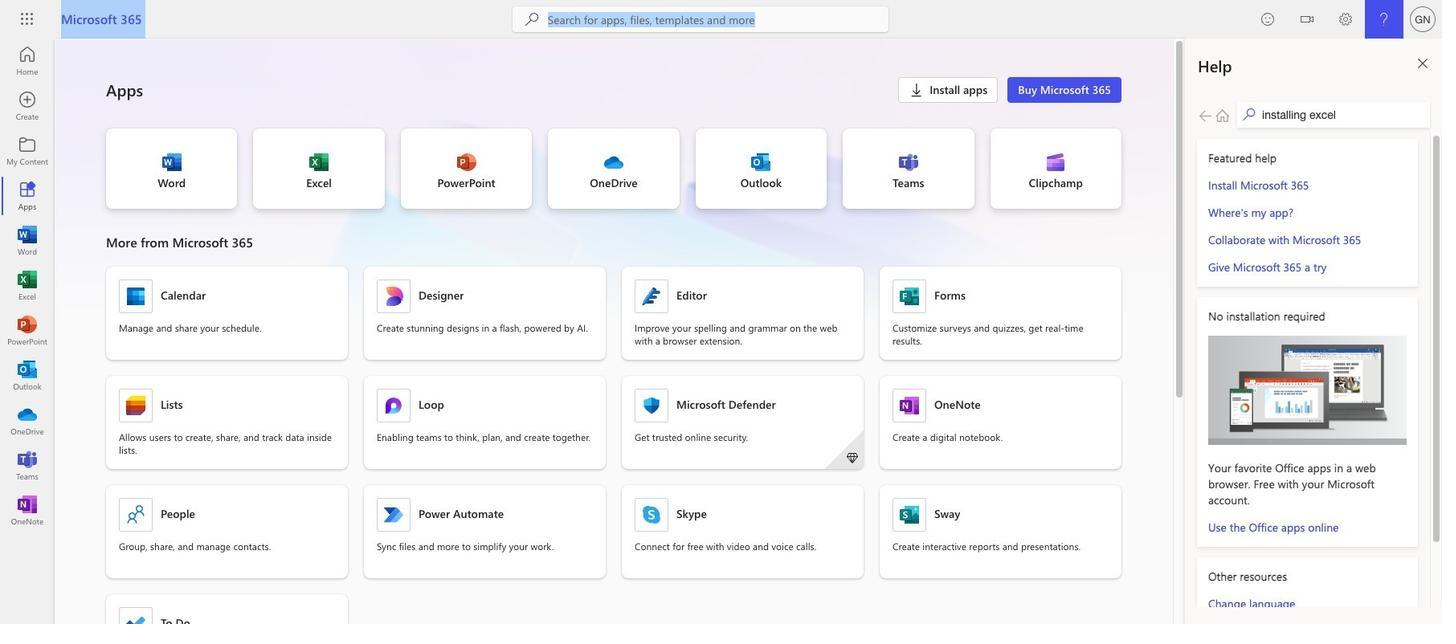 Task type: locate. For each thing, give the bounding box(es) containing it.
excel image
[[19, 278, 35, 294]]

clipchamp. make and edit videos.. element
[[991, 129, 1122, 209]]

apps image
[[19, 188, 35, 204]]

onenote image
[[19, 503, 35, 519]]

None search field
[[513, 6, 889, 32]]

1 region from the left
[[1137, 39, 1443, 625]]

powerpoint image
[[19, 323, 35, 339]]

application
[[0, 39, 1186, 625]]

2 region from the left
[[1186, 39, 1443, 625]]

navigation
[[0, 39, 55, 534]]

onedrive image
[[19, 413, 35, 429]]

word image
[[19, 233, 35, 249]]

region
[[1137, 39, 1443, 625], [1186, 39, 1443, 625]]

word. write, share, and make real time edits.. element
[[106, 129, 237, 209]]

banner
[[0, 0, 1443, 42]]

home image
[[19, 53, 35, 69]]



Task type: describe. For each thing, give the bounding box(es) containing it.
Search box. Suggestions appear as you type. search field
[[548, 6, 889, 32]]

outlook image
[[19, 368, 35, 384]]

outlook. email, schedule, and set tasks.. element
[[696, 129, 827, 209]]

powerpoint. easily make presentations.. element
[[401, 129, 532, 209]]

excel. budget, plan, and calculate.. element
[[254, 129, 385, 209]]

requires a microsoft 365 subscription image
[[846, 452, 859, 465]]

teams. meet, share, and chat.. element
[[843, 129, 975, 209]]

onedrive. safely store files, photos, and more.. element
[[548, 129, 680, 209]]

create image
[[19, 98, 35, 114]]

my content image
[[19, 143, 35, 159]]

teams image
[[19, 458, 35, 474]]



Task type: vqa. For each thing, say whether or not it's contained in the screenshot.
more at the left bottom
no



